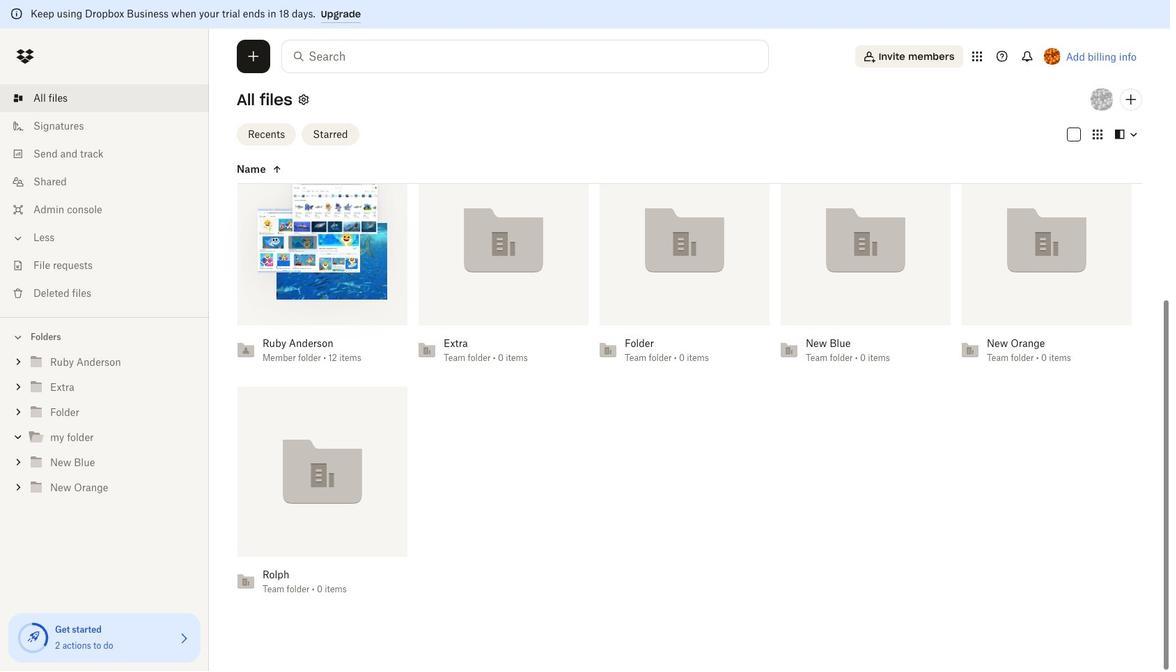 Task type: vqa. For each thing, say whether or not it's contained in the screenshot.
'Image - Sapphic_4K.png 12/5/2023, 2:21:12 PM'
no



Task type: describe. For each thing, give the bounding box(es) containing it.
add team members image
[[1123, 91, 1140, 108]]

folder settings image
[[295, 91, 312, 108]]

team shared folder, new blue row
[[776, 155, 951, 373]]

ruby anderson image
[[1091, 88, 1114, 111]]

dropbox image
[[11, 43, 39, 70]]

Search in folder "Dropbox" text field
[[309, 48, 740, 65]]

team shared folder, new orange row
[[957, 155, 1132, 373]]



Task type: locate. For each thing, give the bounding box(es) containing it.
list item
[[0, 84, 209, 112]]

account menu image
[[1044, 48, 1061, 65]]

less image
[[11, 231, 25, 245]]

group
[[0, 347, 209, 511]]

team shared folder, rolph row
[[232, 387, 408, 604]]

team member folder, ruby anderson row
[[232, 155, 408, 373]]

alert
[[0, 0, 1171, 29]]

team shared folder, extra row
[[413, 155, 589, 373]]

list
[[0, 76, 209, 317]]

team shared folder, folder row
[[594, 155, 770, 373]]



